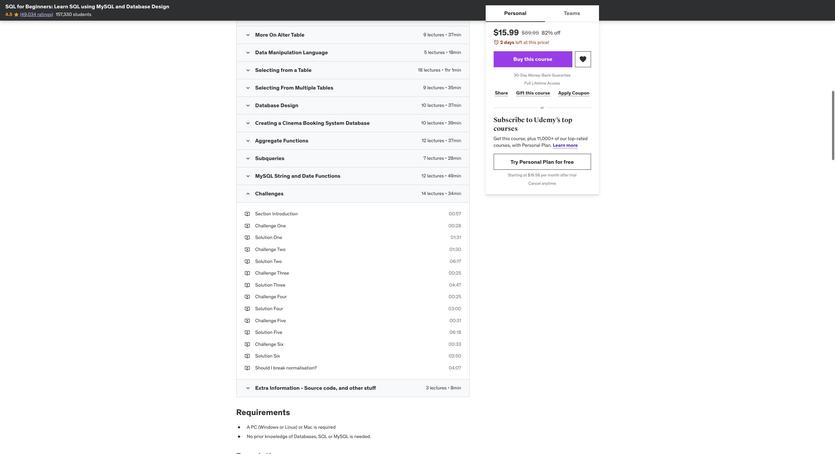 Task type: describe. For each thing, give the bounding box(es) containing it.
solution for solution five
[[255, 330, 273, 336]]

subscribe
[[494, 116, 525, 124]]

xsmall image for solution four
[[245, 306, 250, 313]]

anytime
[[542, 181, 556, 186]]

8min
[[451, 386, 461, 392]]

2 vertical spatial database
[[346, 120, 370, 126]]

small image for selecting
[[245, 67, 251, 74]]

solution for solution two
[[255, 259, 273, 265]]

00:25 for challenge three
[[449, 270, 461, 276]]

section
[[255, 211, 271, 217]]

1 horizontal spatial sql
[[69, 3, 80, 10]]

small image for mysql string and date functions
[[245, 173, 251, 180]]

2 vertical spatial and
[[339, 385, 348, 392]]

-
[[301, 385, 303, 392]]

database design
[[255, 102, 298, 109]]

money-
[[528, 73, 542, 78]]

gift this course link
[[515, 86, 552, 100]]

0 vertical spatial mysql
[[96, 3, 114, 10]]

starting at $16.58 per month after trial cancel anytime
[[508, 173, 577, 186]]

49min
[[448, 173, 461, 179]]

solution six
[[255, 353, 280, 359]]

xsmall image for solution six
[[245, 353, 250, 360]]

four for challenge four
[[277, 294, 287, 300]]

xsmall image for solution two
[[245, 259, 250, 265]]

selecting for selecting from multiple tables
[[255, 84, 280, 91]]

udemy's
[[534, 116, 561, 124]]

30-
[[514, 73, 520, 78]]

1 horizontal spatial is
[[350, 434, 353, 440]]

xsmall image for challenge three
[[245, 270, 250, 277]]

small image for database
[[245, 102, 251, 109]]

prior
[[254, 434, 264, 440]]

18min
[[449, 49, 461, 55]]

break
[[273, 365, 285, 371]]

10 lectures • 37min
[[422, 102, 461, 108]]

01:30
[[450, 247, 461, 253]]

share button
[[494, 86, 509, 100]]

a pc (windows or linux) or mac is required
[[247, 425, 336, 431]]

teams button
[[545, 5, 599, 21]]

day
[[520, 73, 527, 78]]

to
[[526, 116, 533, 124]]

beginners:
[[25, 3, 53, 10]]

7 lectures • 28min
[[423, 155, 461, 161]]

table for selecting from a table
[[298, 67, 312, 73]]

teams
[[564, 10, 580, 16]]

ratings)
[[37, 11, 53, 17]]

selecting for selecting from a table
[[255, 67, 280, 73]]

xsmall image for challenge two
[[245, 247, 250, 253]]

2 days left at this price!
[[500, 39, 549, 45]]

lectures for selecting from a table
[[424, 67, 441, 73]]

• for aggregate functions
[[445, 138, 447, 144]]

28min
[[448, 155, 461, 161]]

more on alter table
[[255, 31, 305, 38]]

personal inside button
[[504, 10, 527, 16]]

code,
[[323, 385, 337, 392]]

courses,
[[494, 142, 511, 148]]

3
[[426, 386, 429, 392]]

course for gift this course
[[535, 90, 550, 96]]

0 horizontal spatial for
[[17, 3, 24, 10]]

language
[[303, 49, 328, 56]]

full
[[524, 81, 531, 86]]

needed.
[[354, 434, 371, 440]]

rated
[[577, 136, 588, 142]]

lectures for extra information - source code, and other stuff
[[430, 386, 447, 392]]

more
[[566, 142, 578, 148]]

two for challenge two
[[277, 247, 285, 253]]

lifetime
[[532, 81, 546, 86]]

18
[[418, 67, 423, 73]]

lectures for aggregate functions
[[427, 138, 444, 144]]

18 lectures • 1hr 1min
[[418, 67, 461, 73]]

30-day money-back guarantee full lifetime access
[[514, 73, 571, 86]]

aggregate functions
[[255, 137, 308, 144]]

challenge for challenge two
[[255, 247, 276, 253]]

mysql string and date functions
[[255, 173, 340, 179]]

data manipulation language
[[255, 49, 328, 56]]

six for challenge six
[[277, 342, 284, 348]]

157,330
[[56, 11, 72, 17]]

• for more on alter table
[[445, 32, 447, 38]]

of inside get this course, plus 11,000+ of our top-rated courses, with personal plan.
[[555, 136, 559, 142]]

0 vertical spatial database
[[126, 3, 150, 10]]

apply
[[558, 90, 571, 96]]

• for selecting from multiple tables
[[445, 85, 447, 91]]

01:31
[[451, 235, 461, 241]]

this for buy
[[524, 56, 534, 62]]

alarm image
[[494, 40, 499, 45]]

• for mysql string and date functions
[[445, 173, 447, 179]]

creating a cinema booking system database
[[255, 120, 370, 126]]

left
[[516, 39, 522, 45]]

at inside starting at $16.58 per month after trial cancel anytime
[[523, 173, 527, 178]]

this down "$89.99"
[[529, 39, 536, 45]]

wishlist image
[[579, 55, 587, 63]]

should i break normalisation?
[[255, 365, 317, 371]]

get this course, plus 11,000+ of our top-rated courses, with personal plan.
[[494, 136, 588, 148]]

course,
[[511, 136, 526, 142]]

back
[[542, 73, 551, 78]]

this for gift
[[526, 90, 534, 96]]

34min
[[448, 191, 461, 197]]

03:00
[[448, 306, 461, 312]]

aggregate
[[255, 137, 282, 144]]

xsmall image for challenge six
[[245, 342, 250, 348]]

two for solution two
[[273, 259, 282, 265]]

04:07
[[449, 365, 461, 371]]

4.5
[[5, 11, 12, 17]]

• for database design
[[445, 102, 447, 108]]

or down required
[[328, 434, 332, 440]]

four for solution four
[[274, 306, 283, 312]]

37min for more on alter table
[[448, 32, 461, 38]]

table for more on alter table
[[291, 31, 305, 38]]

using
[[81, 3, 95, 10]]

14 lectures • 34min
[[422, 191, 461, 197]]

1 vertical spatial design
[[281, 102, 298, 109]]

challenge for challenge five
[[255, 318, 276, 324]]

or left the mac
[[299, 425, 303, 431]]

booking
[[303, 120, 324, 126]]

gift
[[516, 90, 525, 96]]

37min for aggregate functions
[[448, 138, 461, 144]]

00:57
[[449, 211, 461, 217]]

guarantee
[[552, 73, 571, 78]]

our
[[560, 136, 567, 142]]

sql for beginners: learn sql using mysql and database design
[[5, 3, 169, 10]]

information
[[270, 385, 300, 392]]

requirements
[[236, 408, 290, 418]]

2 horizontal spatial sql
[[318, 434, 327, 440]]

0 horizontal spatial sql
[[5, 3, 16, 10]]

buy this course
[[513, 56, 552, 62]]

students
[[73, 11, 91, 17]]

challenge three
[[255, 270, 289, 276]]

per
[[541, 173, 547, 178]]

$89.99
[[522, 29, 539, 36]]

solution for solution four
[[255, 306, 273, 312]]

starting
[[508, 173, 522, 178]]

solution three
[[255, 282, 285, 288]]

top-
[[568, 136, 577, 142]]

tab list containing personal
[[486, 5, 599, 22]]

lectures for selecting from multiple tables
[[427, 85, 444, 91]]

• for subqueries
[[445, 155, 447, 161]]

xsmall image for challenge one
[[245, 223, 250, 229]]

solution for solution six
[[255, 353, 273, 359]]

linux)
[[285, 425, 297, 431]]

courses
[[494, 125, 518, 133]]



Task type: vqa. For each thing, say whether or not it's contained in the screenshot.
bottommost editor
no



Task type: locate. For each thing, give the bounding box(es) containing it.
1 small image from the top
[[245, 14, 251, 21]]

1 vertical spatial two
[[273, 259, 282, 265]]

lectures up 14 lectures • 34min
[[427, 173, 444, 179]]

challenge for challenge three
[[255, 270, 276, 276]]

1 horizontal spatial a
[[294, 67, 297, 73]]

top
[[562, 116, 572, 124]]

1 horizontal spatial and
[[291, 173, 301, 179]]

solution
[[255, 235, 273, 241], [255, 259, 273, 265], [255, 282, 273, 288], [255, 306, 273, 312], [255, 330, 273, 336], [255, 353, 273, 359]]

required
[[318, 425, 336, 431]]

this inside get this course, plus 11,000+ of our top-rated courses, with personal plan.
[[502, 136, 510, 142]]

• up 5 lectures • 18min
[[445, 32, 447, 38]]

introduction
[[272, 211, 298, 217]]

other
[[349, 385, 363, 392]]

small image for challenges
[[245, 191, 251, 197]]

0 horizontal spatial learn
[[54, 3, 68, 10]]

xsmall image
[[245, 223, 250, 229], [245, 247, 250, 253], [245, 259, 250, 265], [245, 270, 250, 277], [245, 294, 250, 301], [245, 306, 250, 313], [245, 330, 250, 336], [245, 342, 250, 348], [245, 365, 250, 372], [236, 425, 242, 431]]

databases,
[[294, 434, 317, 440]]

1 vertical spatial of
[[289, 434, 293, 440]]

10 down the 10 lectures • 37min
[[421, 120, 426, 126]]

xsmall image left 'a'
[[236, 425, 242, 431]]

normalisation?
[[286, 365, 317, 371]]

four down challenge four
[[274, 306, 283, 312]]

0 horizontal spatial design
[[151, 3, 169, 10]]

this inside buy this course button
[[524, 56, 534, 62]]

selecting
[[255, 67, 280, 73], [255, 84, 280, 91]]

0 vertical spatial 9
[[423, 32, 426, 38]]

six
[[277, 342, 284, 348], [274, 353, 280, 359]]

six for solution six
[[274, 353, 280, 359]]

two up challenge three
[[273, 259, 282, 265]]

this up courses,
[[502, 136, 510, 142]]

2 horizontal spatial and
[[339, 385, 348, 392]]

1 vertical spatial four
[[274, 306, 283, 312]]

lectures for mysql string and date functions
[[427, 173, 444, 179]]

small image for aggregate
[[245, 138, 251, 144]]

data
[[255, 49, 267, 56]]

solution up challenge six
[[255, 330, 273, 336]]

4 small image from the top
[[245, 102, 251, 109]]

0 vertical spatial four
[[277, 294, 287, 300]]

• for creating a cinema booking system database
[[445, 120, 447, 126]]

• for selecting from a table
[[442, 67, 443, 73]]

1 vertical spatial course
[[535, 90, 550, 96]]

three for challenge three
[[277, 270, 289, 276]]

2 vertical spatial personal
[[519, 159, 542, 165]]

or
[[540, 105, 544, 110], [280, 425, 284, 431], [299, 425, 303, 431], [328, 434, 332, 440]]

extra
[[255, 385, 269, 392]]

• left 8min
[[448, 386, 450, 392]]

coupon
[[572, 90, 590, 96]]

challenge up solution six
[[255, 342, 276, 348]]

1 vertical spatial five
[[274, 330, 282, 336]]

2 horizontal spatial mysql
[[334, 434, 349, 440]]

1 vertical spatial a
[[278, 120, 281, 126]]

0 vertical spatial selecting
[[255, 67, 280, 73]]

solution four
[[255, 306, 283, 312]]

learn up 157,330
[[54, 3, 68, 10]]

of down linux) on the bottom left
[[289, 434, 293, 440]]

1min
[[452, 67, 461, 73]]

table right alter
[[291, 31, 305, 38]]

access
[[547, 81, 560, 86]]

creating
[[255, 120, 277, 126]]

1 horizontal spatial of
[[555, 136, 559, 142]]

at right left
[[524, 39, 528, 45]]

small image for data
[[245, 49, 251, 56]]

4 solution from the top
[[255, 306, 273, 312]]

xsmall image left "challenge one"
[[245, 223, 250, 229]]

xsmall image for solution one
[[245, 235, 250, 241]]

small image for subqueries
[[245, 155, 251, 162]]

10 up "10 lectures • 39min"
[[422, 102, 426, 108]]

xsmall image left "no"
[[236, 434, 242, 441]]

is left needed.
[[350, 434, 353, 440]]

3 lectures • 8min
[[426, 386, 461, 392]]

mac
[[304, 425, 313, 431]]

challenge up solution five
[[255, 318, 276, 324]]

string
[[274, 173, 290, 179]]

trial
[[570, 173, 577, 178]]

xsmall image left solution three
[[245, 282, 250, 289]]

39min
[[448, 120, 461, 126]]

1 horizontal spatial for
[[555, 159, 563, 165]]

1 vertical spatial 37min
[[448, 102, 461, 108]]

2 small image from the top
[[245, 49, 251, 56]]

a left cinema at the top left of page
[[278, 120, 281, 126]]

lectures for challenges
[[427, 191, 444, 197]]

six down solution five
[[277, 342, 284, 348]]

challenge for challenge six
[[255, 342, 276, 348]]

37min up 28min
[[448, 138, 461, 144]]

pc
[[251, 425, 257, 431]]

challenge two
[[255, 247, 285, 253]]

0 horizontal spatial a
[[278, 120, 281, 126]]

xsmall image for section introduction
[[245, 211, 250, 218]]

1 vertical spatial at
[[523, 173, 527, 178]]

1 horizontal spatial design
[[281, 102, 298, 109]]

learn more
[[553, 142, 578, 148]]

0 vertical spatial two
[[277, 247, 285, 253]]

9 for more on alter table
[[423, 32, 426, 38]]

00:25 for challenge four
[[449, 294, 461, 300]]

1 solution from the top
[[255, 235, 273, 241]]

1 vertical spatial database
[[255, 102, 279, 109]]

xsmall image for solution five
[[245, 330, 250, 336]]

challenge up the solution two
[[255, 247, 276, 253]]

solution two
[[255, 259, 282, 265]]

0 horizontal spatial mysql
[[96, 3, 114, 10]]

gift this course
[[516, 90, 550, 96]]

4 challenge from the top
[[255, 294, 276, 300]]

selecting down data
[[255, 67, 280, 73]]

2 vertical spatial 37min
[[448, 138, 461, 144]]

1hr
[[445, 67, 451, 73]]

four
[[277, 294, 287, 300], [274, 306, 283, 312]]

0 vertical spatial six
[[277, 342, 284, 348]]

lectures for creating a cinema booking system database
[[427, 120, 444, 126]]

xsmall image left solution five
[[245, 330, 250, 336]]

challenge for challenge four
[[255, 294, 276, 300]]

• left 35min
[[445, 85, 447, 91]]

1 00:25 from the top
[[449, 270, 461, 276]]

0 horizontal spatial and
[[115, 3, 125, 10]]

solution for solution three
[[255, 282, 273, 288]]

learn
[[54, 3, 68, 10], [553, 142, 565, 148]]

personal up $16.58
[[519, 159, 542, 165]]

get
[[494, 136, 501, 142]]

0 vertical spatial 12
[[422, 138, 426, 144]]

0 vertical spatial and
[[115, 3, 125, 10]]

3 solution from the top
[[255, 282, 273, 288]]

1 horizontal spatial functions
[[315, 173, 340, 179]]

small image for more on alter table
[[245, 32, 251, 38]]

1 vertical spatial mysql
[[255, 173, 273, 179]]

date
[[302, 173, 314, 179]]

2 solution from the top
[[255, 259, 273, 265]]

no
[[247, 434, 253, 440]]

tables
[[317, 84, 333, 91]]

of left our on the top of page
[[555, 136, 559, 142]]

lectures for more on alter table
[[427, 32, 444, 38]]

1 vertical spatial functions
[[315, 173, 340, 179]]

• for extra information - source code, and other stuff
[[448, 386, 450, 392]]

table
[[291, 31, 305, 38], [298, 67, 312, 73]]

9 for selecting from multiple tables
[[423, 85, 426, 91]]

0 horizontal spatial functions
[[283, 137, 308, 144]]

1 vertical spatial 10
[[421, 120, 426, 126]]

challenge down section
[[255, 223, 276, 229]]

1 vertical spatial learn
[[553, 142, 565, 148]]

6 challenge from the top
[[255, 342, 276, 348]]

table up multiple at the top left of the page
[[298, 67, 312, 73]]

00:31
[[450, 318, 461, 324]]

• left 1hr
[[442, 67, 443, 73]]

1 selecting from the top
[[255, 67, 280, 73]]

2 vertical spatial mysql
[[334, 434, 349, 440]]

knowledge
[[265, 434, 288, 440]]

0 vertical spatial for
[[17, 3, 24, 10]]

lectures for data manipulation language
[[428, 49, 445, 55]]

five down challenge five at left
[[274, 330, 282, 336]]

course up back
[[535, 56, 552, 62]]

this inside gift this course link
[[526, 90, 534, 96]]

2 small image from the top
[[245, 85, 251, 91]]

12 up "14"
[[422, 173, 426, 179]]

2
[[500, 39, 503, 45]]

xsmall image left "challenge two"
[[245, 247, 250, 253]]

1 vertical spatial 00:25
[[449, 294, 461, 300]]

two down 'solution one'
[[277, 247, 285, 253]]

xsmall image left the solution two
[[245, 259, 250, 265]]

free
[[564, 159, 574, 165]]

1 vertical spatial one
[[274, 235, 282, 241]]

1 horizontal spatial database
[[255, 102, 279, 109]]

6 solution from the top
[[255, 353, 273, 359]]

0 horizontal spatial database
[[126, 3, 150, 10]]

one for challenge one
[[277, 223, 286, 229]]

0 vertical spatial table
[[291, 31, 305, 38]]

3 small image from the top
[[245, 67, 251, 74]]

5 small image from the top
[[245, 120, 251, 127]]

xsmall image left 'solution one'
[[245, 235, 250, 241]]

sql up 157,330 students
[[69, 3, 80, 10]]

challenges
[[255, 190, 284, 197]]

2 selecting from the top
[[255, 84, 280, 91]]

four down solution three
[[277, 294, 287, 300]]

1 horizontal spatial learn
[[553, 142, 565, 148]]

multiple
[[295, 84, 316, 91]]

• left "49min"
[[445, 173, 447, 179]]

37min up 18min
[[448, 32, 461, 38]]

5 solution from the top
[[255, 330, 273, 336]]

small image
[[245, 14, 251, 21], [245, 49, 251, 56], [245, 67, 251, 74], [245, 102, 251, 109], [245, 120, 251, 127], [245, 138, 251, 144], [245, 386, 251, 392]]

subqueries
[[255, 155, 284, 162]]

00:25 up 03:00
[[449, 294, 461, 300]]

solution up challenge four
[[255, 282, 273, 288]]

one for solution one
[[274, 235, 282, 241]]

mysql down required
[[334, 434, 349, 440]]

from
[[281, 84, 294, 91]]

solution up challenge five at left
[[255, 306, 273, 312]]

functions down cinema at the top left of page
[[283, 137, 308, 144]]

0 vertical spatial 00:25
[[449, 270, 461, 276]]

lectures up "10 lectures • 39min"
[[427, 102, 444, 108]]

1 vertical spatial six
[[274, 353, 280, 359]]

9
[[423, 32, 426, 38], [423, 85, 426, 91]]

12 up 7 on the top
[[422, 138, 426, 144]]

0 vertical spatial five
[[277, 318, 286, 324]]

2 00:25 from the top
[[449, 294, 461, 300]]

12 for mysql string and date functions
[[422, 173, 426, 179]]

12 for aggregate functions
[[422, 138, 426, 144]]

challenge up solution four
[[255, 294, 276, 300]]

course inside button
[[535, 56, 552, 62]]

3 37min from the top
[[448, 138, 461, 144]]

five for solution five
[[274, 330, 282, 336]]

course down the lifetime
[[535, 90, 550, 96]]

no prior knowledge of databases, sql or mysql is needed.
[[247, 434, 371, 440]]

0 vertical spatial learn
[[54, 3, 68, 10]]

mysql left string
[[255, 173, 273, 179]]

00:33
[[449, 342, 461, 348]]

0 vertical spatial a
[[294, 67, 297, 73]]

challenge down the solution two
[[255, 270, 276, 276]]

0 vertical spatial three
[[277, 270, 289, 276]]

personal down plus
[[522, 142, 540, 148]]

learn down our on the top of page
[[553, 142, 565, 148]]

course for buy this course
[[535, 56, 552, 62]]

1 vertical spatial and
[[291, 173, 301, 179]]

12
[[422, 138, 426, 144], [422, 173, 426, 179]]

1 vertical spatial personal
[[522, 142, 540, 148]]

1 vertical spatial table
[[298, 67, 312, 73]]

1 vertical spatial for
[[555, 159, 563, 165]]

$16.58
[[528, 173, 540, 178]]

1 37min from the top
[[448, 32, 461, 38]]

plan
[[543, 159, 554, 165]]

challenge for challenge one
[[255, 223, 276, 229]]

functions right "date"
[[315, 173, 340, 179]]

one down "challenge one"
[[274, 235, 282, 241]]

small image for selecting from multiple tables
[[245, 85, 251, 91]]

lectures right 7 on the top
[[427, 155, 444, 161]]

5 challenge from the top
[[255, 318, 276, 324]]

small image for extra
[[245, 386, 251, 392]]

at left $16.58
[[523, 173, 527, 178]]

three down challenge three
[[273, 282, 285, 288]]

xsmall image left challenge three
[[245, 270, 250, 277]]

37min
[[448, 32, 461, 38], [448, 102, 461, 108], [448, 138, 461, 144]]

apply coupon
[[558, 90, 590, 96]]

lectures right "14"
[[427, 191, 444, 197]]

this right gift
[[526, 90, 534, 96]]

xsmall image for solution three
[[245, 282, 250, 289]]

solution for solution one
[[255, 235, 273, 241]]

• left 18min
[[446, 49, 448, 55]]

cinema
[[282, 120, 302, 126]]

1 horizontal spatial mysql
[[255, 173, 273, 179]]

2 37min from the top
[[448, 102, 461, 108]]

0 vertical spatial personal
[[504, 10, 527, 16]]

is right the mac
[[314, 425, 317, 431]]

• down 9 lectures • 35min
[[445, 102, 447, 108]]

small image for creating
[[245, 120, 251, 127]]

try
[[511, 159, 518, 165]]

off
[[554, 29, 561, 36]]

a right from
[[294, 67, 297, 73]]

plus
[[527, 136, 536, 142]]

cancel
[[528, 181, 541, 186]]

xsmall image left challenge four
[[245, 294, 250, 301]]

4 small image from the top
[[245, 173, 251, 180]]

challenge one
[[255, 223, 286, 229]]

xsmall image for challenge five
[[245, 318, 250, 324]]

0 vertical spatial is
[[314, 425, 317, 431]]

personal inside get this course, plus 11,000+ of our top-rated courses, with personal plan.
[[522, 142, 540, 148]]

06:17
[[450, 259, 461, 265]]

10
[[422, 102, 426, 108], [421, 120, 426, 126]]

0 horizontal spatial is
[[314, 425, 317, 431]]

10 for creating a cinema booking system database
[[421, 120, 426, 126]]

and left "other"
[[339, 385, 348, 392]]

xsmall image
[[245, 211, 250, 218], [245, 235, 250, 241], [245, 282, 250, 289], [245, 318, 250, 324], [245, 353, 250, 360], [236, 434, 242, 441]]

10 for database design
[[422, 102, 426, 108]]

selecting from multiple tables
[[255, 84, 333, 91]]

on
[[269, 31, 277, 38]]

share
[[495, 90, 508, 96]]

0 vertical spatial course
[[535, 56, 552, 62]]

section introduction
[[255, 211, 298, 217]]

challenge six
[[255, 342, 284, 348]]

mysql right using
[[96, 3, 114, 10]]

00:25 up 04:47
[[449, 270, 461, 276]]

buy this course button
[[494, 51, 572, 67]]

82%
[[542, 29, 553, 36]]

xsmall image for challenge four
[[245, 294, 250, 301]]

a
[[247, 425, 250, 431]]

five for challenge five
[[277, 318, 286, 324]]

xsmall image left section
[[245, 211, 250, 218]]

02:50
[[449, 353, 461, 359]]

sql up '4.5' on the top of the page
[[5, 3, 16, 10]]

1 vertical spatial three
[[273, 282, 285, 288]]

lectures right 18 at the right
[[424, 67, 441, 73]]

0 horizontal spatial of
[[289, 434, 293, 440]]

xsmall image for should i break normalisation?
[[245, 365, 250, 372]]

1 challenge from the top
[[255, 223, 276, 229]]

•
[[445, 32, 447, 38], [446, 49, 448, 55], [442, 67, 443, 73], [445, 85, 447, 91], [445, 102, 447, 108], [445, 120, 447, 126], [445, 138, 447, 144], [445, 155, 447, 161], [445, 173, 447, 179], [445, 191, 447, 197], [448, 386, 450, 392]]

and left "date"
[[291, 173, 301, 179]]

1 vertical spatial 12
[[422, 173, 426, 179]]

for left free
[[555, 159, 563, 165]]

37min for database design
[[448, 102, 461, 108]]

2 challenge from the top
[[255, 247, 276, 253]]

0 vertical spatial 37min
[[448, 32, 461, 38]]

5 lectures • 18min
[[424, 49, 461, 55]]

2 horizontal spatial database
[[346, 120, 370, 126]]

• for data manipulation language
[[446, 49, 448, 55]]

lectures for subqueries
[[427, 155, 444, 161]]

xsmall image left challenge six
[[245, 342, 250, 348]]

(windows
[[258, 425, 278, 431]]

1 small image from the top
[[245, 32, 251, 38]]

0 vertical spatial one
[[277, 223, 286, 229]]

lectures down '18 lectures • 1hr 1min'
[[427, 85, 444, 91]]

0 vertical spatial 10
[[422, 102, 426, 108]]

solution up "challenge two"
[[255, 235, 273, 241]]

lectures right 3
[[430, 386, 447, 392]]

or left linux) on the bottom left
[[280, 425, 284, 431]]

lectures up 5 lectures • 18min
[[427, 32, 444, 38]]

lectures down "10 lectures • 39min"
[[427, 138, 444, 144]]

source
[[304, 385, 322, 392]]

5 small image from the top
[[245, 191, 251, 197]]

xsmall image left challenge five at left
[[245, 318, 250, 324]]

1 vertical spatial is
[[350, 434, 353, 440]]

6 small image from the top
[[245, 138, 251, 144]]

7 small image from the top
[[245, 386, 251, 392]]

37min down 35min
[[448, 102, 461, 108]]

solution up should
[[255, 353, 273, 359]]

9 up 5
[[423, 32, 426, 38]]

this for get
[[502, 136, 510, 142]]

alter
[[278, 31, 290, 38]]

small image
[[245, 32, 251, 38], [245, 85, 251, 91], [245, 155, 251, 162], [245, 173, 251, 180], [245, 191, 251, 197]]

stuff
[[364, 385, 376, 392]]

0 vertical spatial design
[[151, 3, 169, 10]]

0 vertical spatial functions
[[283, 137, 308, 144]]

$15.99 $89.99 82% off
[[494, 27, 561, 38]]

3 challenge from the top
[[255, 270, 276, 276]]

tab list
[[486, 5, 599, 22]]

14
[[422, 191, 426, 197]]

or up "udemy's"
[[540, 105, 544, 110]]

personal button
[[486, 5, 545, 21]]

xsmall image left should
[[245, 365, 250, 372]]

personal up $15.99 on the top of page
[[504, 10, 527, 16]]

0 vertical spatial of
[[555, 136, 559, 142]]

9 down '18 lectures • 1hr 1min'
[[423, 85, 426, 91]]

lectures right 5
[[428, 49, 445, 55]]

• up 7 lectures • 28min
[[445, 138, 447, 144]]

three up solution three
[[277, 270, 289, 276]]

0 vertical spatial at
[[524, 39, 528, 45]]

2 course from the top
[[535, 90, 550, 96]]

1 vertical spatial selecting
[[255, 84, 280, 91]]

• left 39min
[[445, 120, 447, 126]]

1 vertical spatial 9
[[423, 85, 426, 91]]

3 small image from the top
[[245, 155, 251, 162]]

lectures for database design
[[427, 102, 444, 108]]

three for solution three
[[273, 282, 285, 288]]

six up break
[[274, 353, 280, 359]]

this right buy
[[524, 56, 534, 62]]

1 course from the top
[[535, 56, 552, 62]]

personal
[[504, 10, 527, 16], [522, 142, 540, 148], [519, 159, 542, 165]]

• for challenges
[[445, 191, 447, 197]]



